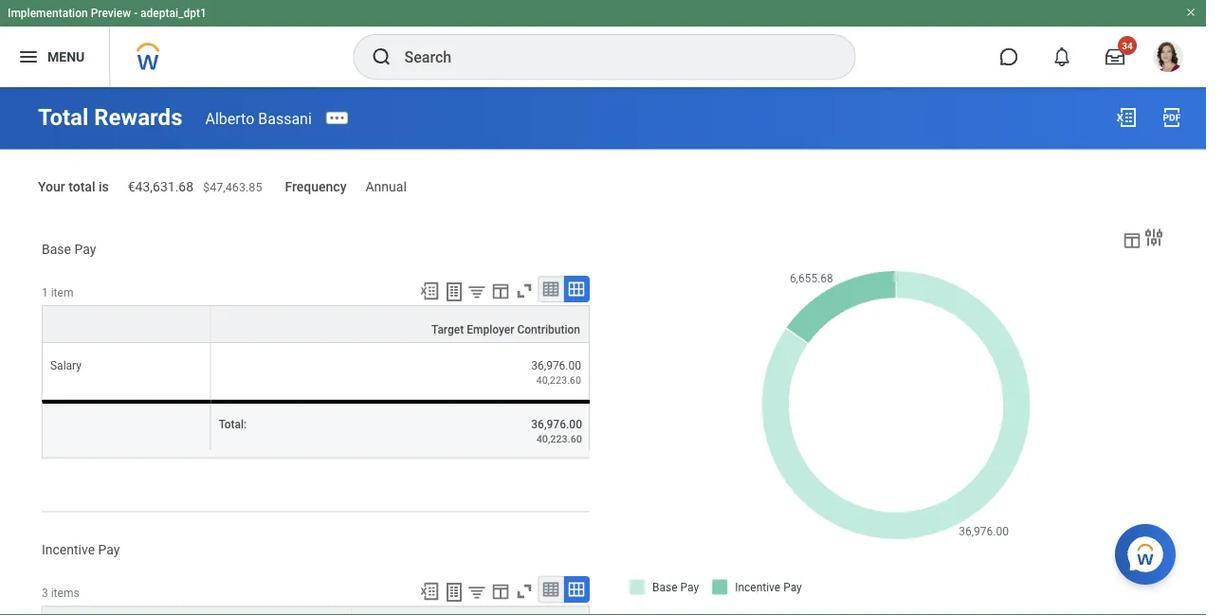 Task type: describe. For each thing, give the bounding box(es) containing it.
base
[[42, 241, 71, 257]]

pay for incentive pay
[[98, 542, 120, 558]]

1 40,223.60 from the top
[[536, 374, 581, 386]]

item
[[51, 287, 73, 300]]

menu button
[[0, 27, 109, 87]]

click to view/edit grid preferences image for base pay
[[490, 281, 511, 302]]

Search Workday  search field
[[405, 36, 816, 78]]

base pay
[[42, 241, 96, 257]]

adeptai_dpt1
[[140, 7, 207, 20]]

implementation
[[8, 7, 88, 20]]

incentive
[[42, 542, 95, 558]]

menu banner
[[0, 0, 1207, 87]]

your total is element
[[128, 167, 262, 196]]

1 36,976.00 from the top
[[531, 360, 581, 373]]

2 36,976.00 40,223.60 from the top
[[531, 418, 582, 445]]

select to filter grid data image
[[467, 282, 488, 302]]

export to worksheets image for base pay
[[443, 281, 466, 304]]

export to worksheets image for incentive pay
[[443, 582, 466, 604]]

pay for base pay
[[74, 241, 96, 257]]

preview
[[91, 7, 131, 20]]

34
[[1122, 40, 1133, 51]]

profile logan mcneil image
[[1153, 42, 1184, 76]]

frequency
[[285, 179, 347, 194]]

total:
[[219, 418, 247, 431]]

your total is
[[38, 179, 109, 194]]

toolbar for base pay
[[411, 276, 590, 306]]

select to filter grid data image
[[467, 583, 488, 602]]

click to view/edit grid preferences image for incentive pay
[[490, 582, 511, 602]]

-
[[134, 7, 138, 20]]

expand table image for incentive pay
[[567, 581, 586, 600]]

export to excel image
[[419, 582, 440, 602]]

total
[[69, 179, 95, 194]]

row containing salary
[[42, 344, 590, 400]]

configure and view chart data image
[[1122, 230, 1143, 251]]

row for base pay
[[42, 606, 590, 616]]

alberto bassani
[[205, 109, 312, 127]]

3
[[42, 587, 48, 601]]

cell inside total rewards main content
[[42, 400, 211, 458]]

€43,631.68 $47,463.85
[[128, 179, 262, 194]]

2 36,976.00 from the top
[[531, 418, 582, 431]]



Task type: locate. For each thing, give the bounding box(es) containing it.
close environment banner image
[[1186, 7, 1197, 18]]

1 vertical spatial table image
[[542, 581, 561, 600]]

configure and view chart data image
[[1143, 226, 1166, 249]]

1 export to worksheets image from the top
[[443, 281, 466, 304]]

0 vertical spatial 36,976.00
[[531, 360, 581, 373]]

$47,463.85
[[203, 181, 262, 194]]

0 horizontal spatial export to excel image
[[419, 281, 440, 302]]

target employer contribution button
[[211, 307, 589, 343]]

0 vertical spatial export to excel image
[[1115, 106, 1138, 129]]

incentive pay
[[42, 542, 120, 558]]

36,976.00 40,223.60
[[531, 360, 581, 386], [531, 418, 582, 445]]

1 expand table image from the top
[[567, 280, 586, 299]]

table image right fullscreen icon at the left of page
[[542, 280, 561, 299]]

1 item
[[42, 287, 73, 300]]

export to excel image up target at the left of the page
[[419, 281, 440, 302]]

2 40,223.60 from the top
[[537, 433, 582, 445]]

2 toolbar from the top
[[411, 577, 590, 606]]

justify image
[[17, 46, 40, 68]]

salary
[[50, 360, 82, 373]]

0 vertical spatial toolbar
[[411, 276, 590, 306]]

1 vertical spatial export to excel image
[[419, 281, 440, 302]]

inbox large image
[[1106, 47, 1125, 66]]

1 vertical spatial 36,976.00 40,223.60
[[531, 418, 582, 445]]

view printable version (pdf) image
[[1161, 106, 1184, 129]]

total rewards
[[38, 104, 183, 131]]

0 horizontal spatial pay
[[74, 241, 96, 257]]

1 horizontal spatial pay
[[98, 542, 120, 558]]

contribution
[[517, 324, 580, 337]]

2 export to worksheets image from the top
[[443, 582, 466, 604]]

0 vertical spatial click to view/edit grid preferences image
[[490, 281, 511, 302]]

target employer contribution
[[432, 324, 580, 337]]

click to view/edit grid preferences image
[[490, 281, 511, 302], [490, 582, 511, 602]]

table image
[[542, 280, 561, 299], [542, 581, 561, 600]]

1 row from the top
[[42, 344, 590, 400]]

menu
[[47, 49, 85, 65]]

0 vertical spatial pay
[[74, 241, 96, 257]]

total
[[38, 104, 89, 131]]

bassani
[[258, 109, 312, 127]]

total rewards main content
[[0, 87, 1207, 616]]

pay right incentive
[[98, 542, 120, 558]]

export to excel image
[[1115, 106, 1138, 129], [419, 281, 440, 302]]

employer
[[467, 324, 514, 337]]

0 vertical spatial expand table image
[[567, 280, 586, 299]]

1 vertical spatial toolbar
[[411, 577, 590, 606]]

36,976.00
[[531, 360, 581, 373], [531, 418, 582, 431]]

click to view/edit grid preferences image left fullscreen image
[[490, 582, 511, 602]]

1 toolbar from the top
[[411, 276, 590, 306]]

0 vertical spatial 40,223.60
[[536, 374, 581, 386]]

3 row from the top
[[42, 606, 590, 616]]

34 button
[[1095, 36, 1137, 78]]

your
[[38, 179, 65, 194]]

table image right fullscreen image
[[542, 581, 561, 600]]

0 vertical spatial export to worksheets image
[[443, 281, 466, 304]]

export to worksheets image
[[443, 281, 466, 304], [443, 582, 466, 604]]

annual
[[366, 179, 407, 194]]

1 vertical spatial click to view/edit grid preferences image
[[490, 582, 511, 602]]

implementation preview -   adeptai_dpt1
[[8, 7, 207, 20]]

1 click to view/edit grid preferences image from the top
[[490, 281, 511, 302]]

1 table image from the top
[[542, 280, 561, 299]]

click to view/edit grid preferences image left fullscreen icon at the left of page
[[490, 281, 511, 302]]

pay
[[74, 241, 96, 257], [98, 542, 120, 558]]

1 vertical spatial pay
[[98, 542, 120, 558]]

2 click to view/edit grid preferences image from the top
[[490, 582, 511, 602]]

1 vertical spatial expand table image
[[567, 581, 586, 600]]

40,223.60
[[536, 374, 581, 386], [537, 433, 582, 445]]

row
[[42, 344, 590, 400], [42, 400, 590, 458], [42, 606, 590, 616]]

target employer contribution row
[[42, 306, 590, 344]]

target
[[432, 324, 464, 337]]

1
[[42, 287, 48, 300]]

expand table image right fullscreen image
[[567, 581, 586, 600]]

fullscreen image
[[514, 281, 535, 302]]

frequency element
[[366, 167, 407, 196]]

1 vertical spatial 40,223.60
[[537, 433, 582, 445]]

is
[[99, 179, 109, 194]]

0 vertical spatial 36,976.00 40,223.60
[[531, 360, 581, 386]]

0 vertical spatial table image
[[542, 280, 561, 299]]

items
[[51, 587, 79, 601]]

toolbar
[[411, 276, 590, 306], [411, 577, 590, 606]]

fullscreen image
[[514, 582, 535, 602]]

cell
[[42, 400, 211, 458]]

export to worksheets image left select to filter grid data icon
[[443, 281, 466, 304]]

table image for base pay
[[542, 280, 561, 299]]

notifications large image
[[1053, 47, 1072, 66]]

expand table image for base pay
[[567, 280, 586, 299]]

2 row from the top
[[42, 400, 590, 458]]

export to worksheets image left select to filter grid data image
[[443, 582, 466, 604]]

alberto bassani link
[[205, 109, 312, 127]]

rewards
[[94, 104, 183, 131]]

1 vertical spatial export to worksheets image
[[443, 582, 466, 604]]

1 vertical spatial 36,976.00
[[531, 418, 582, 431]]

2 expand table image from the top
[[567, 581, 586, 600]]

toolbar for incentive pay
[[411, 577, 590, 606]]

alberto
[[205, 109, 254, 127]]

row for 1 item
[[42, 400, 590, 458]]

1 36,976.00 40,223.60 from the top
[[531, 360, 581, 386]]

export to excel image left view printable version (pdf) icon
[[1115, 106, 1138, 129]]

€43,631.68
[[128, 179, 194, 194]]

row containing total:
[[42, 400, 590, 458]]

expand table image
[[567, 280, 586, 299], [567, 581, 586, 600]]

expand table image up contribution
[[567, 280, 586, 299]]

table image for incentive pay
[[542, 581, 561, 600]]

3 items
[[42, 587, 79, 601]]

1 horizontal spatial export to excel image
[[1115, 106, 1138, 129]]

search image
[[370, 46, 393, 68]]

pay right the base
[[74, 241, 96, 257]]

2 table image from the top
[[542, 581, 561, 600]]



Task type: vqa. For each thing, say whether or not it's contained in the screenshot.
job
no



